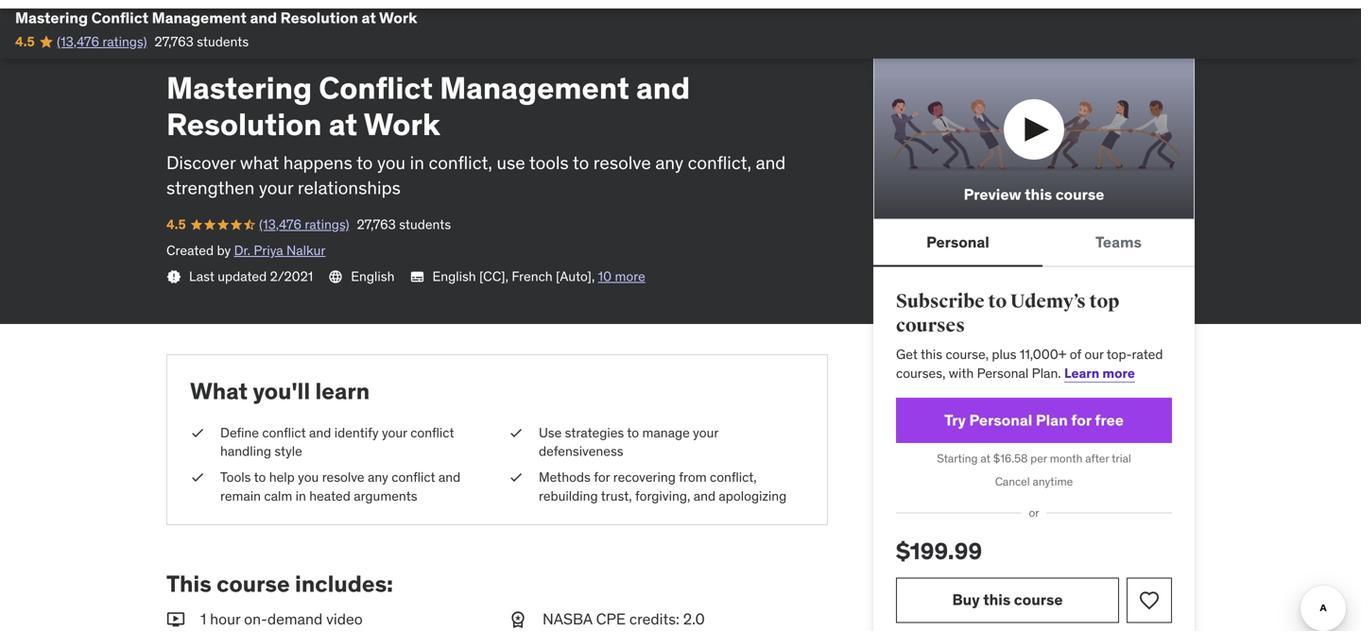 Task type: vqa. For each thing, say whether or not it's contained in the screenshot.
left 27,763 students
yes



Task type: describe. For each thing, give the bounding box(es) containing it.
plan.
[[1032, 365, 1061, 382]]

0 horizontal spatial 4.5
[[15, 33, 35, 50]]

mastering for mastering conflict management and resolution at work discover what happens to you in conflict, use tools to resolve any conflict, and strengthen your relationships
[[166, 69, 312, 107]]

created
[[166, 242, 214, 259]]

style
[[275, 443, 302, 460]]

with
[[949, 365, 974, 382]]

use strategies to manage your defensiveness
[[539, 425, 719, 460]]

forgiving,
[[635, 488, 691, 505]]

1 horizontal spatial 27,763
[[357, 216, 396, 233]]

manage
[[642, 425, 690, 442]]

try personal plan for free
[[945, 411, 1124, 430]]

business
[[166, 38, 224, 55]]

course,
[[946, 346, 989, 363]]

to up "relationships"
[[357, 151, 373, 174]]

define conflict and identify your conflict handling style
[[220, 425, 454, 460]]

this
[[166, 570, 212, 598]]

mastering conflict management and resolution at work
[[15, 8, 417, 27]]

course language image
[[328, 270, 343, 285]]

0 horizontal spatial ratings)
[[102, 33, 147, 50]]

video
[[326, 610, 363, 629]]

our
[[1085, 346, 1104, 363]]

apologizing
[[719, 488, 787, 505]]

courses,
[[896, 365, 946, 382]]

remain
[[220, 488, 261, 505]]

plan
[[1036, 411, 1068, 430]]

1 vertical spatial management
[[246, 38, 329, 55]]

conflict, inside methods for recovering from conflict, rebuilding trust, forgiving, and apologizing
[[710, 469, 757, 486]]

small image
[[166, 610, 185, 631]]

you inside mastering conflict management and resolution at work discover what happens to you in conflict, use tools to resolve any conflict, and strengthen your relationships
[[377, 151, 406, 174]]

methods for recovering from conflict, rebuilding trust, forgiving, and apologizing
[[539, 469, 787, 505]]

resolve inside mastering conflict management and resolution at work discover what happens to you in conflict, use tools to resolve any conflict, and strengthen your relationships
[[594, 151, 651, 174]]

tools
[[220, 469, 251, 486]]

$16.58
[[994, 451, 1028, 466]]

after
[[1086, 451, 1109, 466]]

management for mastering conflict management and resolution at work discover what happens to you in conflict, use tools to resolve any conflict, and strengthen your relationships
[[440, 69, 630, 107]]

management link
[[246, 35, 329, 59]]

and inside define conflict and identify your conflict handling style
[[309, 425, 331, 442]]

10
[[598, 268, 612, 285]]

plus
[[992, 346, 1017, 363]]

preview this course
[[964, 185, 1105, 204]]

business link
[[166, 35, 224, 59]]

to inside the tools to help you resolve any conflict and remain calm in heated arguments
[[254, 469, 266, 486]]

help
[[269, 469, 295, 486]]

conflict right identify
[[411, 425, 454, 442]]

xsmall image for use strategies to manage your defensiveness
[[509, 424, 524, 443]]

relationships
[[298, 176, 401, 199]]

0 horizontal spatial 27,763 students
[[155, 33, 249, 50]]

mastering conflict management and resolution at work discover what happens to you in conflict, use tools to resolve any conflict, and strengthen your relationships
[[166, 69, 786, 199]]

use
[[497, 151, 525, 174]]

at for mastering conflict management and resolution at work
[[362, 8, 376, 27]]

arguments
[[354, 488, 417, 505]]

conflict for mastering conflict management and resolution at work discover what happens to you in conflict, use tools to resolve any conflict, and strengthen your relationships
[[319, 69, 433, 107]]

xsmall image for define conflict and identify your conflict handling style
[[190, 424, 205, 443]]

teams
[[1096, 232, 1142, 252]]

includes:
[[295, 570, 393, 598]]

english for english
[[351, 268, 395, 285]]

of
[[1070, 346, 1082, 363]]

hour
[[210, 610, 240, 629]]

you inside the tools to help you resolve any conflict and remain calm in heated arguments
[[298, 469, 319, 486]]

1 hour on-demand video
[[200, 610, 363, 629]]

resolution for mastering conflict management and resolution at work discover what happens to you in conflict, use tools to resolve any conflict, and strengthen your relationships
[[166, 105, 322, 143]]

10 more button
[[598, 268, 646, 286]]

xsmall image down mastering conflict management and resolution at work
[[227, 40, 243, 55]]

recovering
[[613, 469, 676, 486]]

define
[[220, 425, 259, 442]]

0 horizontal spatial 27,763
[[155, 33, 194, 50]]

nasba cpe credits: 2.0
[[543, 610, 705, 629]]

priya
[[254, 242, 283, 259]]

buy
[[953, 591, 980, 610]]

this for preview
[[1025, 185, 1052, 204]]

management for mastering conflict management and resolution at work
[[152, 8, 247, 27]]

in inside the tools to help you resolve any conflict and remain calm in heated arguments
[[296, 488, 306, 505]]

rated
[[1132, 346, 1163, 363]]

personal inside get this course, plus 11,000+ of our top-rated courses, with personal plan.
[[977, 365, 1029, 382]]

your inside mastering conflict management and resolution at work discover what happens to you in conflict, use tools to resolve any conflict, and strengthen your relationships
[[259, 176, 293, 199]]

top-
[[1107, 346, 1132, 363]]

to inside use strategies to manage your defensiveness
[[627, 425, 639, 442]]

0 vertical spatial (13,476 ratings)
[[57, 33, 147, 50]]

tools to help you resolve any conflict and remain calm in heated arguments
[[220, 469, 461, 505]]

month
[[1050, 451, 1083, 466]]

or
[[1029, 506, 1040, 521]]

,
[[592, 268, 595, 285]]

to right tools
[[573, 151, 589, 174]]

last updated 2/2021
[[189, 268, 313, 285]]

try
[[945, 411, 966, 430]]

strategies
[[565, 425, 624, 442]]

dr. priya nalkur link
[[234, 242, 326, 259]]

11,000+
[[1020, 346, 1067, 363]]

at for mastering conflict management and resolution at work discover what happens to you in conflict, use tools to resolve any conflict, and strengthen your relationships
[[329, 105, 358, 143]]

personal inside 'button'
[[927, 232, 990, 252]]

your for define
[[382, 425, 407, 442]]

work for mastering conflict management and resolution at work discover what happens to you in conflict, use tools to resolve any conflict, and strengthen your relationships
[[364, 105, 440, 143]]

get
[[896, 346, 918, 363]]

any inside the tools to help you resolve any conflict and remain calm in heated arguments
[[368, 469, 388, 486]]

course for buy this course
[[1014, 591, 1063, 610]]

trust,
[[601, 488, 632, 505]]

subscribe
[[896, 290, 985, 313]]

mastering for mastering conflict management and resolution at work
[[15, 8, 88, 27]]

0 horizontal spatial (13,476
[[57, 33, 99, 50]]

last
[[189, 268, 214, 285]]

work for mastering conflict management and resolution at work
[[379, 8, 417, 27]]

starting
[[937, 451, 978, 466]]

defensiveness
[[539, 443, 624, 460]]

course up on-
[[217, 570, 290, 598]]

personal button
[[874, 220, 1043, 265]]



Task type: locate. For each thing, give the bounding box(es) containing it.
ratings)
[[102, 33, 147, 50], [305, 216, 349, 233]]

work
[[379, 8, 417, 27], [364, 105, 440, 143]]

0 horizontal spatial in
[[296, 488, 306, 505]]

0 vertical spatial 27,763 students
[[155, 33, 249, 50]]

this right "preview"
[[1025, 185, 1052, 204]]

get this course, plus 11,000+ of our top-rated courses, with personal plan.
[[896, 346, 1163, 382]]

in right "calm"
[[296, 488, 306, 505]]

for left free
[[1071, 411, 1092, 430]]

this up courses, at the bottom right
[[921, 346, 943, 363]]

0 vertical spatial this
[[1025, 185, 1052, 204]]

xsmall image left the define on the bottom
[[190, 424, 205, 443]]

management inside mastering conflict management and resolution at work discover what happens to you in conflict, use tools to resolve any conflict, and strengthen your relationships
[[440, 69, 630, 107]]

1 vertical spatial any
[[368, 469, 388, 486]]

nalkur
[[287, 242, 326, 259]]

0 vertical spatial work
[[379, 8, 417, 27]]

conflict up arguments
[[392, 469, 435, 486]]

1 vertical spatial this
[[921, 346, 943, 363]]

nasba
[[543, 610, 593, 629]]

buy this course
[[953, 591, 1063, 610]]

0 vertical spatial resolve
[[594, 151, 651, 174]]

learn more link
[[1065, 365, 1135, 382]]

management up tools
[[440, 69, 630, 107]]

0 horizontal spatial more
[[615, 268, 646, 285]]

cancel
[[995, 475, 1030, 490]]

at
[[362, 8, 376, 27], [329, 105, 358, 143], [981, 451, 991, 466]]

1 vertical spatial mastering
[[166, 69, 312, 107]]

this for buy
[[984, 591, 1011, 610]]

what
[[190, 377, 248, 405]]

(13,476 ratings)
[[57, 33, 147, 50], [259, 216, 349, 233]]

2 horizontal spatial this
[[1025, 185, 1052, 204]]

1 horizontal spatial any
[[656, 151, 684, 174]]

this inside get this course, plus 11,000+ of our top-rated courses, with personal plan.
[[921, 346, 943, 363]]

1 vertical spatial personal
[[977, 365, 1029, 382]]

resolution for mastering conflict management and resolution at work
[[281, 8, 358, 27]]

1 vertical spatial (13,476 ratings)
[[259, 216, 349, 233]]

0 vertical spatial students
[[197, 33, 249, 50]]

management up "business" at the left of the page
[[152, 8, 247, 27]]

0 vertical spatial ratings)
[[102, 33, 147, 50]]

1 vertical spatial 27,763
[[357, 216, 396, 233]]

1 vertical spatial conflict
[[319, 69, 433, 107]]

this course includes:
[[166, 570, 393, 598]]

27,763 down mastering conflict management and resolution at work
[[155, 33, 194, 50]]

to inside 'subscribe to udemy's top courses'
[[988, 290, 1007, 313]]

0 horizontal spatial this
[[921, 346, 943, 363]]

(13,476 ratings) left "business" at the left of the page
[[57, 33, 147, 50]]

this for get
[[921, 346, 943, 363]]

xsmall image left use
[[509, 424, 524, 443]]

use
[[539, 425, 562, 442]]

0 vertical spatial management
[[152, 8, 247, 27]]

to left help
[[254, 469, 266, 486]]

more right 10 on the left top of page
[[615, 268, 646, 285]]

top
[[1090, 290, 1120, 313]]

0 horizontal spatial conflict
[[91, 8, 148, 27]]

your
[[259, 176, 293, 199], [382, 425, 407, 442], [693, 425, 719, 442]]

1 horizontal spatial at
[[362, 8, 376, 27]]

anytime
[[1033, 475, 1073, 490]]

2 vertical spatial personal
[[970, 411, 1033, 430]]

what
[[240, 151, 279, 174]]

students up closed captions icon
[[399, 216, 451, 233]]

courses
[[896, 314, 965, 338]]

0 vertical spatial 4.5
[[15, 33, 35, 50]]

2 horizontal spatial at
[[981, 451, 991, 466]]

closed captions image
[[410, 269, 425, 285]]

1 vertical spatial at
[[329, 105, 358, 143]]

and inside the tools to help you resolve any conflict and remain calm in heated arguments
[[439, 469, 461, 486]]

1 horizontal spatial conflict
[[319, 69, 433, 107]]

tab list
[[874, 220, 1195, 267]]

0 vertical spatial in
[[410, 151, 424, 174]]

rebuilding
[[539, 488, 598, 505]]

this right 'buy'
[[984, 591, 1011, 610]]

course up teams
[[1056, 185, 1105, 204]]

from
[[679, 469, 707, 486]]

english for english [cc], french [auto] , 10 more
[[433, 268, 476, 285]]

27,763 students
[[155, 33, 249, 50], [357, 216, 451, 233]]

0 vertical spatial 27,763
[[155, 33, 194, 50]]

2 vertical spatial management
[[440, 69, 630, 107]]

personal down plus on the bottom of the page
[[977, 365, 1029, 382]]

0 vertical spatial personal
[[927, 232, 990, 252]]

small image
[[509, 610, 528, 631]]

conflict up style
[[262, 425, 306, 442]]

0 vertical spatial (13,476
[[57, 33, 99, 50]]

1 vertical spatial resolve
[[322, 469, 365, 486]]

your for use
[[693, 425, 719, 442]]

0 horizontal spatial your
[[259, 176, 293, 199]]

trial
[[1112, 451, 1132, 466]]

27,763 down "relationships"
[[357, 216, 396, 233]]

tools
[[529, 151, 569, 174]]

in left use
[[410, 151, 424, 174]]

27,763 students down mastering conflict management and resolution at work
[[155, 33, 249, 50]]

discover
[[166, 151, 236, 174]]

27,763
[[155, 33, 194, 50], [357, 216, 396, 233]]

heated
[[309, 488, 351, 505]]

xsmall image for tools to help you resolve any conflict and remain calm in heated arguments
[[190, 469, 205, 487]]

for inside methods for recovering from conflict, rebuilding trust, forgiving, and apologizing
[[594, 469, 610, 486]]

0 horizontal spatial for
[[594, 469, 610, 486]]

for
[[1071, 411, 1092, 430], [594, 469, 610, 486]]

to left manage
[[627, 425, 639, 442]]

1 horizontal spatial your
[[382, 425, 407, 442]]

english [cc], french [auto] , 10 more
[[433, 268, 646, 285]]

0 vertical spatial conflict
[[91, 8, 148, 27]]

your right manage
[[693, 425, 719, 442]]

0 horizontal spatial at
[[329, 105, 358, 143]]

mastering
[[15, 8, 88, 27], [166, 69, 312, 107]]

xsmall image left methods
[[509, 469, 524, 487]]

happens
[[283, 151, 353, 174]]

[auto]
[[556, 268, 592, 285]]

0 horizontal spatial students
[[197, 33, 249, 50]]

1 vertical spatial work
[[364, 105, 440, 143]]

1
[[200, 610, 206, 629]]

mastering inside mastering conflict management and resolution at work discover what happens to you in conflict, use tools to resolve any conflict, and strengthen your relationships
[[166, 69, 312, 107]]

1 vertical spatial resolution
[[166, 105, 322, 143]]

credits:
[[630, 610, 680, 629]]

1 horizontal spatial more
[[1103, 365, 1135, 382]]

english right course language icon
[[351, 268, 395, 285]]

1 horizontal spatial for
[[1071, 411, 1092, 430]]

2 horizontal spatial your
[[693, 425, 719, 442]]

students down mastering conflict management and resolution at work
[[197, 33, 249, 50]]

management down mastering conflict management and resolution at work
[[246, 38, 329, 55]]

1 vertical spatial (13,476
[[259, 216, 302, 233]]

0 vertical spatial at
[[362, 8, 376, 27]]

personal up the $16.58
[[970, 411, 1033, 430]]

students
[[197, 33, 249, 50], [399, 216, 451, 233]]

2/2021
[[270, 268, 313, 285]]

calm
[[264, 488, 292, 505]]

0 vertical spatial you
[[377, 151, 406, 174]]

2 vertical spatial at
[[981, 451, 991, 466]]

1 vertical spatial 27,763 students
[[357, 216, 451, 233]]

1 horizontal spatial in
[[410, 151, 424, 174]]

0 horizontal spatial resolve
[[322, 469, 365, 486]]

resolve inside the tools to help you resolve any conflict and remain calm in heated arguments
[[322, 469, 365, 486]]

1 vertical spatial 4.5
[[166, 216, 186, 233]]

preview this course button
[[874, 39, 1195, 220]]

0 vertical spatial mastering
[[15, 8, 88, 27]]

handling
[[220, 443, 271, 460]]

1 vertical spatial more
[[1103, 365, 1135, 382]]

(13,476 ratings) up nalkur
[[259, 216, 349, 233]]

0 horizontal spatial mastering
[[15, 8, 88, 27]]

resolution up what
[[166, 105, 322, 143]]

work inside mastering conflict management and resolution at work discover what happens to you in conflict, use tools to resolve any conflict, and strengthen your relationships
[[364, 105, 440, 143]]

(13,476
[[57, 33, 99, 50], [259, 216, 302, 233]]

xsmall image
[[227, 40, 243, 55], [166, 270, 182, 285], [190, 424, 205, 443], [509, 424, 524, 443], [190, 469, 205, 487], [509, 469, 524, 487]]

your inside define conflict and identify your conflict handling style
[[382, 425, 407, 442]]

1 horizontal spatial english
[[433, 268, 476, 285]]

xsmall image for methods for recovering from conflict, rebuilding trust, forgiving, and apologizing
[[509, 469, 524, 487]]

resolution
[[281, 8, 358, 27], [166, 105, 322, 143]]

your right identify
[[382, 425, 407, 442]]

1 horizontal spatial mastering
[[166, 69, 312, 107]]

cpe
[[596, 610, 626, 629]]

your inside use strategies to manage your defensiveness
[[693, 425, 719, 442]]

you right help
[[298, 469, 319, 486]]

to
[[357, 151, 373, 174], [573, 151, 589, 174], [988, 290, 1007, 313], [627, 425, 639, 442], [254, 469, 266, 486]]

english right closed captions icon
[[433, 268, 476, 285]]

more
[[615, 268, 646, 285], [1103, 365, 1135, 382]]

conflict
[[262, 425, 306, 442], [411, 425, 454, 442], [392, 469, 435, 486]]

to left udemy's
[[988, 290, 1007, 313]]

conflict
[[91, 8, 148, 27], [319, 69, 433, 107]]

at inside mastering conflict management and resolution at work discover what happens to you in conflict, use tools to resolve any conflict, and strengthen your relationships
[[329, 105, 358, 143]]

your down what
[[259, 176, 293, 199]]

identify
[[334, 425, 379, 442]]

1 horizontal spatial resolve
[[594, 151, 651, 174]]

xsmall image left the "last"
[[166, 270, 182, 285]]

more down top-
[[1103, 365, 1135, 382]]

ratings) up nalkur
[[305, 216, 349, 233]]

for up trust,
[[594, 469, 610, 486]]

tab list containing personal
[[874, 220, 1195, 267]]

conflict inside mastering conflict management and resolution at work discover what happens to you in conflict, use tools to resolve any conflict, and strengthen your relationships
[[319, 69, 433, 107]]

management
[[152, 8, 247, 27], [246, 38, 329, 55], [440, 69, 630, 107]]

$199.99
[[896, 537, 982, 566]]

and inside methods for recovering from conflict, rebuilding trust, forgiving, and apologizing
[[694, 488, 716, 505]]

personal
[[927, 232, 990, 252], [977, 365, 1029, 382], [970, 411, 1033, 430]]

1 horizontal spatial 4.5
[[166, 216, 186, 233]]

personal down "preview"
[[927, 232, 990, 252]]

resolve right tools
[[594, 151, 651, 174]]

course for preview this course
[[1056, 185, 1105, 204]]

you up "relationships"
[[377, 151, 406, 174]]

2 vertical spatial this
[[984, 591, 1011, 610]]

0 horizontal spatial you
[[298, 469, 319, 486]]

resolution up management link
[[281, 8, 358, 27]]

1 english from the left
[[351, 268, 395, 285]]

on-
[[244, 610, 267, 629]]

resolution inside mastering conflict management and resolution at work discover what happens to you in conflict, use tools to resolve any conflict, and strengthen your relationships
[[166, 105, 322, 143]]

xsmall image left tools
[[190, 469, 205, 487]]

updated
[[218, 268, 267, 285]]

buy this course button
[[896, 578, 1119, 623]]

english
[[351, 268, 395, 285], [433, 268, 476, 285]]

0 vertical spatial resolution
[[281, 8, 358, 27]]

created by dr. priya nalkur
[[166, 242, 326, 259]]

course right 'buy'
[[1014, 591, 1063, 610]]

in inside mastering conflict management and resolution at work discover what happens to you in conflict, use tools to resolve any conflict, and strengthen your relationships
[[410, 151, 424, 174]]

conflict for mastering conflict management and resolution at work
[[91, 8, 148, 27]]

teams button
[[1043, 220, 1195, 265]]

wishlist image
[[1138, 589, 1161, 612]]

1 vertical spatial for
[[594, 469, 610, 486]]

ratings) left "business" at the left of the page
[[102, 33, 147, 50]]

1 vertical spatial ratings)
[[305, 216, 349, 233]]

1 vertical spatial students
[[399, 216, 451, 233]]

0 horizontal spatial any
[[368, 469, 388, 486]]

0 vertical spatial any
[[656, 151, 684, 174]]

1 horizontal spatial this
[[984, 591, 1011, 610]]

0 horizontal spatial english
[[351, 268, 395, 285]]

conflict inside the tools to help you resolve any conflict and remain calm in heated arguments
[[392, 469, 435, 486]]

at inside "starting at $16.58 per month after trial cancel anytime"
[[981, 451, 991, 466]]

1 horizontal spatial ratings)
[[305, 216, 349, 233]]

1 horizontal spatial (13,476
[[259, 216, 302, 233]]

by
[[217, 242, 231, 259]]

subscribe to udemy's top courses
[[896, 290, 1120, 338]]

1 horizontal spatial 27,763 students
[[357, 216, 451, 233]]

learn
[[315, 377, 370, 405]]

preview
[[964, 185, 1022, 204]]

resolve up heated
[[322, 469, 365, 486]]

1 horizontal spatial (13,476 ratings)
[[259, 216, 349, 233]]

course
[[1056, 185, 1105, 204], [217, 570, 290, 598], [1014, 591, 1063, 610]]

methods
[[539, 469, 591, 486]]

dr.
[[234, 242, 251, 259]]

udemy's
[[1011, 290, 1086, 313]]

0 vertical spatial for
[[1071, 411, 1092, 430]]

2 english from the left
[[433, 268, 476, 285]]

what you'll learn
[[190, 377, 370, 405]]

4.5
[[15, 33, 35, 50], [166, 216, 186, 233]]

1 vertical spatial you
[[298, 469, 319, 486]]

xsmall image for last updated 2/2021
[[166, 270, 182, 285]]

27,763 students up closed captions icon
[[357, 216, 451, 233]]

2.0
[[683, 610, 705, 629]]

any inside mastering conflict management and resolution at work discover what happens to you in conflict, use tools to resolve any conflict, and strengthen your relationships
[[656, 151, 684, 174]]

1 horizontal spatial students
[[399, 216, 451, 233]]

starting at $16.58 per month after trial cancel anytime
[[937, 451, 1132, 490]]

free
[[1095, 411, 1124, 430]]

0 vertical spatial more
[[615, 268, 646, 285]]

1 vertical spatial in
[[296, 488, 306, 505]]

0 horizontal spatial (13,476 ratings)
[[57, 33, 147, 50]]

1 horizontal spatial you
[[377, 151, 406, 174]]

learn
[[1065, 365, 1100, 382]]



